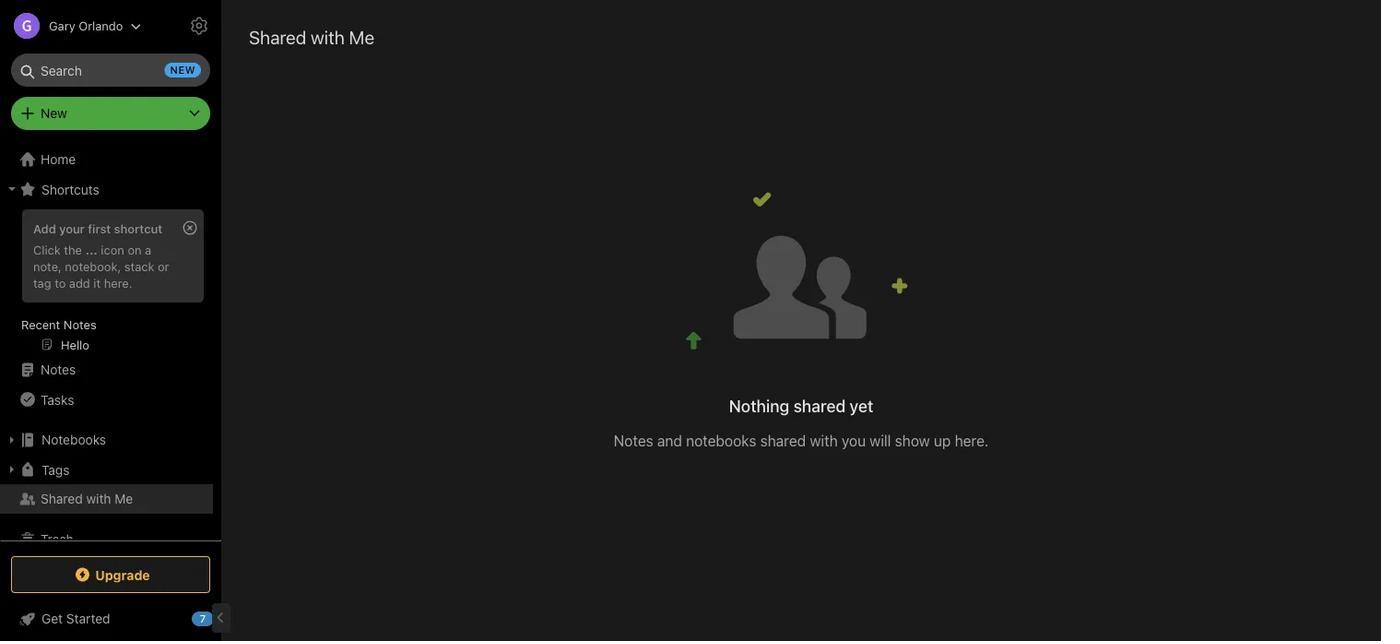 Task type: vqa. For each thing, say whether or not it's contained in the screenshot.
the Insert image
no



Task type: locate. For each thing, give the bounding box(es) containing it.
0 horizontal spatial shared
[[41, 491, 83, 506]]

shortcut
[[114, 221, 162, 235]]

shortcuts button
[[0, 174, 213, 204]]

click to collapse image
[[214, 607, 228, 629]]

trash link
[[0, 525, 213, 554]]

1 horizontal spatial here.
[[955, 432, 989, 449]]

upgrade button
[[11, 556, 210, 593]]

1 horizontal spatial with
[[311, 26, 345, 48]]

0 vertical spatial with
[[311, 26, 345, 48]]

here.
[[104, 276, 132, 289], [955, 432, 989, 449]]

add your first shortcut
[[33, 221, 162, 235]]

1 horizontal spatial shared with me
[[249, 26, 375, 48]]

0 vertical spatial notes
[[64, 317, 97, 331]]

add
[[33, 221, 56, 235]]

shared down tags
[[41, 491, 83, 506]]

upgrade
[[95, 567, 150, 582]]

notes up the tasks
[[41, 362, 76, 377]]

tasks
[[41, 392, 74, 407]]

tree containing home
[[0, 145, 221, 565]]

notes inside shared with me element
[[614, 432, 654, 449]]

tags
[[42, 462, 70, 477]]

get started
[[42, 611, 110, 626]]

shared down nothing shared yet
[[761, 432, 806, 449]]

here. right up
[[955, 432, 989, 449]]

0 vertical spatial me
[[349, 26, 375, 48]]

notes inside "group"
[[64, 317, 97, 331]]

notebooks
[[42, 432, 106, 447]]

your
[[59, 221, 85, 235]]

tree
[[0, 145, 221, 565]]

1 horizontal spatial me
[[349, 26, 375, 48]]

will
[[870, 432, 891, 449]]

1 vertical spatial notes
[[41, 362, 76, 377]]

group
[[0, 204, 213, 362]]

Help and Learning task checklist field
[[0, 604, 221, 634]]

Search text field
[[24, 53, 197, 87]]

click the ...
[[33, 243, 98, 256]]

notes right recent
[[64, 317, 97, 331]]

with
[[311, 26, 345, 48], [810, 432, 838, 449], [86, 491, 111, 506]]

2 vertical spatial notes
[[614, 432, 654, 449]]

new
[[41, 106, 67, 121]]

me
[[349, 26, 375, 48], [115, 491, 133, 506]]

home
[[41, 152, 76, 167]]

0 horizontal spatial me
[[115, 491, 133, 506]]

0 vertical spatial shared
[[249, 26, 306, 48]]

0 horizontal spatial shared with me
[[41, 491, 133, 506]]

shared
[[249, 26, 306, 48], [41, 491, 83, 506]]

0 horizontal spatial with
[[86, 491, 111, 506]]

2 vertical spatial with
[[86, 491, 111, 506]]

shared right "settings" image
[[249, 26, 306, 48]]

the
[[64, 243, 82, 256]]

shared with me
[[249, 26, 375, 48], [41, 491, 133, 506]]

new button
[[11, 97, 210, 130]]

notes
[[64, 317, 97, 331], [41, 362, 76, 377], [614, 432, 654, 449]]

notebooks link
[[0, 425, 213, 455]]

0 vertical spatial here.
[[104, 276, 132, 289]]

stack
[[124, 259, 154, 273]]

notes for notes
[[41, 362, 76, 377]]

shared with me element
[[221, 0, 1382, 641]]

add
[[69, 276, 90, 289]]

new
[[170, 64, 196, 76]]

0 vertical spatial shared
[[794, 396, 846, 416]]

here. right the it
[[104, 276, 132, 289]]

first
[[88, 221, 111, 235]]

settings image
[[188, 15, 210, 37]]

on
[[128, 243, 142, 256]]

2 horizontal spatial with
[[810, 432, 838, 449]]

1 vertical spatial shared with me
[[41, 491, 133, 506]]

1 vertical spatial with
[[810, 432, 838, 449]]

0 horizontal spatial here.
[[104, 276, 132, 289]]

started
[[66, 611, 110, 626]]

shared
[[794, 396, 846, 416], [761, 432, 806, 449]]

note,
[[33, 259, 62, 273]]

get
[[42, 611, 63, 626]]

orlando
[[79, 19, 123, 33]]

0 vertical spatial shared with me
[[249, 26, 375, 48]]

notes left and
[[614, 432, 654, 449]]

shared up notes and notebooks shared with you will show up here.
[[794, 396, 846, 416]]

1 vertical spatial shared
[[761, 432, 806, 449]]

1 vertical spatial here.
[[955, 432, 989, 449]]

group containing add your first shortcut
[[0, 204, 213, 362]]

a
[[145, 243, 151, 256]]

1 vertical spatial shared
[[41, 491, 83, 506]]

1 horizontal spatial shared
[[249, 26, 306, 48]]

notes link
[[0, 355, 213, 385]]

shared inside shared with me link
[[41, 491, 83, 506]]

it
[[94, 276, 101, 289]]



Task type: describe. For each thing, give the bounding box(es) containing it.
nothing
[[729, 396, 790, 416]]

shared inside shared with me element
[[249, 26, 306, 48]]

tasks button
[[0, 385, 213, 414]]

7
[[200, 613, 206, 625]]

expand tags image
[[5, 462, 19, 477]]

here. inside shared with me element
[[955, 432, 989, 449]]

icon
[[101, 243, 124, 256]]

gary orlando
[[49, 19, 123, 33]]

show
[[895, 432, 930, 449]]

expand notebooks image
[[5, 433, 19, 447]]

you
[[842, 432, 866, 449]]

trash
[[41, 532, 74, 547]]

tags button
[[0, 455, 213, 484]]

notes and notebooks shared with you will show up here.
[[614, 432, 989, 449]]

click
[[33, 243, 61, 256]]

shared with me link
[[0, 484, 213, 514]]

yet
[[850, 396, 874, 416]]

recent notes
[[21, 317, 97, 331]]

1 vertical spatial me
[[115, 491, 133, 506]]

tag
[[33, 276, 51, 289]]

group inside tree
[[0, 204, 213, 362]]

notes for notes and notebooks shared with you will show up here.
[[614, 432, 654, 449]]

and
[[658, 432, 682, 449]]

new search field
[[24, 53, 201, 87]]

with inside tree
[[86, 491, 111, 506]]

Account field
[[0, 7, 141, 44]]

nothing shared yet
[[729, 396, 874, 416]]

shortcuts
[[42, 181, 99, 197]]

up
[[934, 432, 951, 449]]

notebook,
[[65, 259, 121, 273]]

...
[[85, 243, 98, 256]]

home link
[[0, 145, 221, 174]]

to
[[55, 276, 66, 289]]

gary
[[49, 19, 75, 33]]

recent
[[21, 317, 60, 331]]

here. inside icon on a note, notebook, stack or tag to add it here.
[[104, 276, 132, 289]]

notebooks
[[686, 432, 757, 449]]

icon on a note, notebook, stack or tag to add it here.
[[33, 243, 169, 289]]

or
[[158, 259, 169, 273]]



